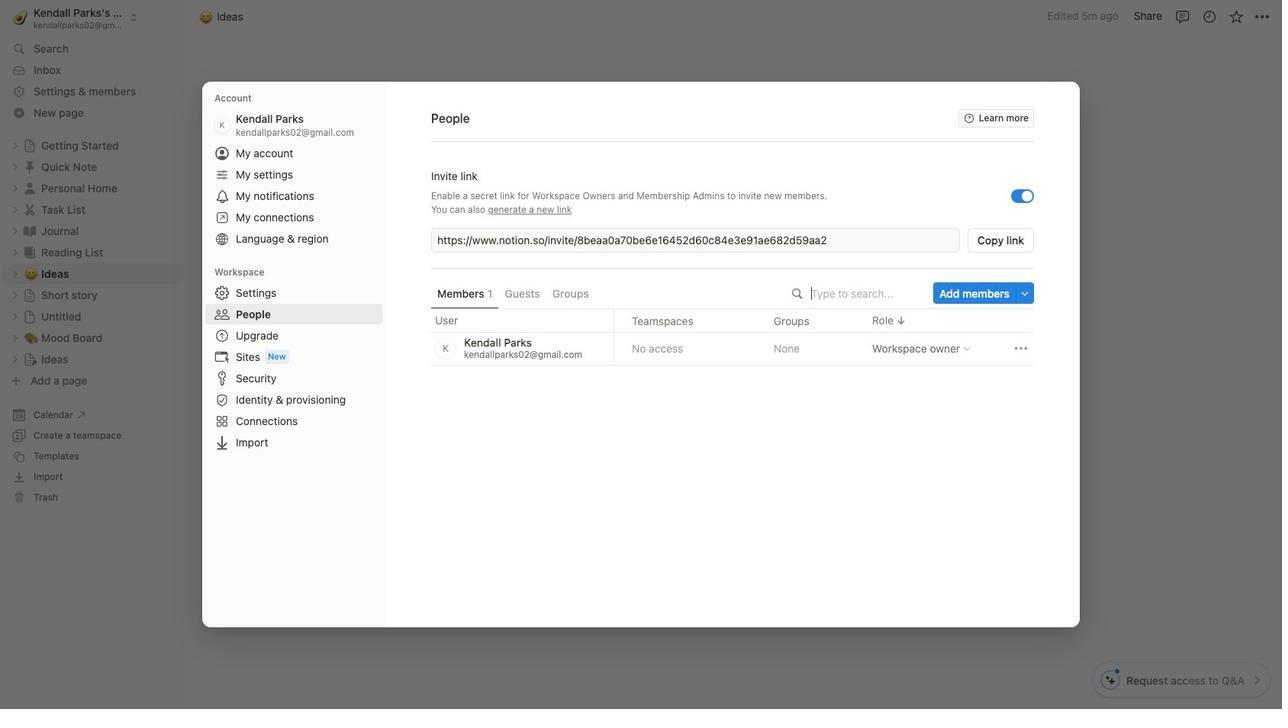 Task type: describe. For each thing, give the bounding box(es) containing it.
comments image
[[1175, 9, 1190, 24]]



Task type: vqa. For each thing, say whether or not it's contained in the screenshot.
👉 image
no



Task type: locate. For each thing, give the bounding box(es) containing it.
😀 image
[[465, 101, 524, 179]]

😀 image
[[199, 8, 213, 26]]

updates image
[[1202, 9, 1217, 24]]

type to search... image
[[792, 288, 803, 299]]

None text field
[[437, 233, 957, 248]]

favorite image
[[1228, 9, 1244, 24]]

🥑 image
[[13, 8, 28, 27]]

Type to search... text field
[[811, 287, 923, 300]]



